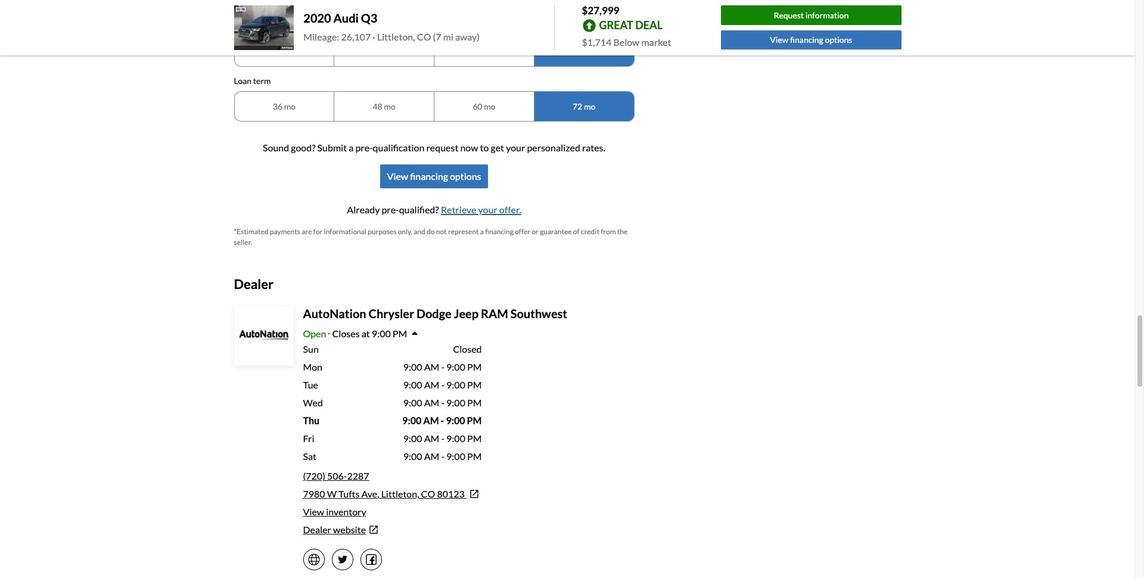Task type: describe. For each thing, give the bounding box(es) containing it.
2287
[[347, 470, 369, 482]]

mo for 48 mo
[[384, 101, 396, 111]]

mileage:
[[303, 31, 339, 43]]

financing inside *estimated payments are for informational purposes only, and do not represent a financing offer or guarantee of credit from the seller.
[[485, 227, 514, 236]]

offer.
[[499, 204, 521, 215]]

pm for fri
[[467, 433, 482, 444]]

60 mo
[[473, 101, 495, 111]]

9:00 am - 9:00 pm for thu
[[402, 415, 482, 426]]

dealer website link
[[303, 523, 634, 537]]

great
[[599, 18, 633, 31]]

mo for 60 mo
[[484, 101, 495, 111]]

good 700-749
[[468, 36, 500, 56]]

view financing options for the topmost view financing options button
[[770, 35, 852, 45]]

dodge
[[417, 307, 452, 321]]

0 vertical spatial view financing options button
[[721, 30, 901, 50]]

pm for mon
[[467, 361, 482, 373]]

9:00 am - 9:00 pm for mon
[[403, 361, 482, 373]]

mi
[[443, 31, 453, 43]]

sound
[[263, 142, 289, 153]]

9:00 am - 9:00 pm for tue
[[403, 379, 482, 391]]

72 mo
[[573, 101, 595, 111]]

market
[[641, 36, 671, 47]]

term
[[253, 76, 271, 86]]

credit
[[581, 227, 599, 236]]

9:00 am - 9:00 pm for fri
[[403, 433, 482, 444]]

guarantee
[[540, 227, 572, 236]]

autonation chrysler dodge jeep ram southwest link
[[303, 307, 567, 321]]

9:00 am - 9:00 pm for wed
[[403, 397, 482, 408]]

750-
[[568, 46, 585, 56]]

- for tue
[[441, 379, 445, 391]]

tufts
[[339, 488, 360, 500]]

·
[[373, 31, 375, 43]]

506-
[[327, 470, 347, 482]]

and
[[414, 227, 425, 236]]

payments
[[270, 227, 300, 236]]

sat
[[303, 451, 316, 462]]

(720) 506-2287
[[303, 470, 369, 482]]

*estimated
[[234, 227, 268, 236]]

already
[[347, 204, 380, 215]]

<640
[[274, 46, 294, 56]]

view inventory link
[[303, 506, 366, 518]]

view for view financing options button to the bottom
[[387, 170, 408, 182]]

chrysler
[[369, 307, 414, 321]]

at
[[362, 328, 370, 339]]

749
[[486, 46, 500, 56]]

wed
[[303, 397, 323, 408]]

away)
[[455, 31, 480, 43]]

699
[[386, 46, 400, 56]]

qualification
[[373, 142, 424, 153]]

caret down image
[[412, 329, 418, 338]]

excellent 750-850
[[567, 36, 601, 56]]

pm for sat
[[467, 451, 482, 462]]

$1,714
[[582, 36, 612, 47]]

fri
[[303, 433, 314, 444]]

informational
[[324, 227, 366, 236]]

open closes at 9:00 pm
[[303, 328, 407, 339]]

good?
[[291, 142, 316, 153]]

0 horizontal spatial view
[[303, 506, 324, 518]]

dealer for dealer
[[234, 276, 273, 292]]

mo for 72 mo
[[584, 101, 595, 111]]

60
[[473, 101, 482, 111]]

inventory
[[326, 506, 366, 518]]

score
[[259, 10, 279, 20]]

from
[[601, 227, 616, 236]]

1 horizontal spatial pre-
[[382, 204, 399, 215]]

request information
[[774, 10, 849, 20]]

ave
[[361, 488, 377, 500]]

7980 w tufts ave , littleton, co 80123
[[303, 488, 465, 500]]

view inventory
[[303, 506, 366, 518]]

7980
[[303, 488, 325, 500]]

of
[[573, 227, 580, 236]]

am for wed
[[424, 397, 439, 408]]

700-
[[468, 46, 486, 56]]

purposes
[[368, 227, 396, 236]]

pm for tue
[[467, 379, 482, 391]]

personalized
[[527, 142, 580, 153]]

co inside "2020 audi q3 mileage: 26,107 · littleton, co (7 mi away)"
[[417, 31, 431, 43]]

0 vertical spatial financing
[[790, 35, 823, 45]]

am for mon
[[424, 361, 439, 373]]

36 mo
[[273, 101, 296, 111]]

jeep
[[454, 307, 479, 321]]

641-
[[368, 46, 386, 56]]

850
[[585, 46, 600, 56]]

autonation
[[303, 307, 366, 321]]

get
[[491, 142, 504, 153]]

dealer for dealer website
[[303, 524, 331, 535]]

loan
[[234, 76, 252, 86]]

already pre-qualified? retrieve your offer.
[[347, 204, 521, 215]]

view financing options for view financing options button to the bottom
[[387, 170, 481, 182]]

only,
[[398, 227, 412, 236]]

0 horizontal spatial options
[[450, 170, 481, 182]]

the
[[617, 227, 628, 236]]

good
[[474, 36, 494, 46]]

dealer website
[[303, 524, 366, 535]]

rates.
[[582, 142, 605, 153]]



Task type: vqa. For each thing, say whether or not it's contained in the screenshot.
right 'Hp'
no



Task type: locate. For each thing, give the bounding box(es) containing it.
1 vertical spatial pre-
[[382, 204, 399, 215]]

1 vertical spatial co
[[421, 488, 435, 500]]

$27,999
[[582, 4, 619, 17]]

thu
[[303, 415, 320, 426]]

(720)
[[303, 470, 325, 482]]

or
[[532, 227, 539, 236]]

dealer down view inventory link
[[303, 524, 331, 535]]

- for fri
[[441, 433, 445, 444]]

littleton,
[[377, 31, 415, 43], [381, 488, 419, 500]]

options down now
[[450, 170, 481, 182]]

1 vertical spatial view
[[387, 170, 408, 182]]

mo right 48
[[384, 101, 396, 111]]

- for thu
[[441, 415, 444, 426]]

mo right 36
[[284, 101, 296, 111]]

1 horizontal spatial your
[[506, 142, 525, 153]]

am for fri
[[424, 433, 439, 444]]

1 vertical spatial options
[[450, 170, 481, 182]]

credit
[[234, 10, 257, 20]]

now
[[460, 142, 478, 153]]

0 horizontal spatial your
[[478, 204, 497, 215]]

3 mo from the left
[[484, 101, 495, 111]]

mo for 36 mo
[[284, 101, 296, 111]]

request information button
[[721, 5, 901, 25]]

southwest
[[510, 307, 567, 321]]

2 vertical spatial view
[[303, 506, 324, 518]]

pm for wed
[[467, 397, 482, 408]]

dealer
[[234, 276, 273, 292], [303, 524, 331, 535]]

36
[[273, 101, 282, 111]]

2020 audi q3 mileage: 26,107 · littleton, co (7 mi away)
[[303, 11, 480, 43]]

0 vertical spatial co
[[417, 31, 431, 43]]

options down the information
[[825, 35, 852, 45]]

pre-
[[355, 142, 373, 153], [382, 204, 399, 215]]

2 mo from the left
[[384, 101, 396, 111]]

request
[[774, 10, 804, 20]]

0 vertical spatial options
[[825, 35, 852, 45]]

$1,714 below market
[[582, 36, 671, 47]]

48 mo
[[373, 101, 396, 111]]

sound good? submit a pre-qualification request now to get your personalized rates.
[[263, 142, 605, 153]]

a right represent at the top left of page
[[480, 227, 484, 236]]

pre- right submit
[[355, 142, 373, 153]]

1 vertical spatial littleton,
[[381, 488, 419, 500]]

qualified?
[[399, 204, 439, 215]]

view down request
[[770, 35, 789, 45]]

information
[[805, 10, 849, 20]]

1 horizontal spatial view financing options button
[[721, 30, 901, 50]]

48
[[373, 101, 382, 111]]

1 vertical spatial view financing options
[[387, 170, 481, 182]]

not
[[436, 227, 447, 236]]

open
[[303, 328, 326, 339]]

view financing options button
[[721, 30, 901, 50], [380, 165, 488, 188]]

1 horizontal spatial a
[[480, 227, 484, 236]]

great deal
[[599, 18, 663, 31]]

autonation chrysler dodge jeep ram southwest image
[[235, 308, 292, 365]]

mo right 60
[[484, 101, 495, 111]]

loan term
[[234, 76, 271, 86]]

financing down sound good? submit a pre-qualification request now to get your personalized rates.
[[410, 170, 448, 182]]

1 horizontal spatial dealer
[[303, 524, 331, 535]]

0 vertical spatial dealer
[[234, 276, 273, 292]]

0 vertical spatial littleton,
[[377, 31, 415, 43]]

credit score
[[234, 10, 279, 20]]

a inside *estimated payments are for informational purposes only, and do not represent a financing offer or guarantee of credit from the seller.
[[480, 227, 484, 236]]

financing
[[790, 35, 823, 45], [410, 170, 448, 182], [485, 227, 514, 236]]

1 horizontal spatial view
[[387, 170, 408, 182]]

excellent
[[567, 36, 601, 46]]

view for the topmost view financing options button
[[770, 35, 789, 45]]

a right submit
[[349, 142, 354, 153]]

your right get
[[506, 142, 525, 153]]

9:00
[[372, 328, 391, 339], [403, 361, 422, 373], [446, 361, 465, 373], [403, 379, 422, 391], [446, 379, 465, 391], [403, 397, 422, 408], [446, 397, 465, 408], [402, 415, 421, 426], [446, 415, 465, 426], [403, 433, 422, 444], [446, 433, 465, 444], [403, 451, 422, 462], [446, 451, 465, 462]]

view financing options down sound good? submit a pre-qualification request now to get your personalized rates.
[[387, 170, 481, 182]]

1 horizontal spatial financing
[[485, 227, 514, 236]]

represent
[[448, 227, 479, 236]]

am
[[424, 361, 439, 373], [424, 379, 439, 391], [424, 397, 439, 408], [423, 415, 439, 426], [424, 433, 439, 444], [424, 451, 439, 462]]

1 vertical spatial view financing options button
[[380, 165, 488, 188]]

fair 641-699
[[368, 36, 400, 56]]

littleton, up 699
[[377, 31, 415, 43]]

dealer down seller.
[[234, 276, 273, 292]]

website
[[333, 524, 366, 535]]

0 horizontal spatial financing
[[410, 170, 448, 182]]

view financing options button down sound good? submit a pre-qualification request now to get your personalized rates.
[[380, 165, 488, 188]]

am for thu
[[423, 415, 439, 426]]

2 horizontal spatial view
[[770, 35, 789, 45]]

0 vertical spatial view
[[770, 35, 789, 45]]

view financing options button down request information button at the top
[[721, 30, 901, 50]]

view down 7980
[[303, 506, 324, 518]]

0 horizontal spatial dealer
[[234, 276, 273, 292]]

0 vertical spatial pre-
[[355, 142, 373, 153]]

- for wed
[[441, 397, 445, 408]]

2020 audi q3 image
[[234, 5, 294, 50]]

(720) 506-2287 link
[[303, 470, 369, 482]]

littleton, right ,
[[381, 488, 419, 500]]

co left (7
[[417, 31, 431, 43]]

pre- up purposes
[[382, 204, 399, 215]]

mo
[[284, 101, 296, 111], [384, 101, 396, 111], [484, 101, 495, 111], [584, 101, 595, 111]]

co
[[417, 31, 431, 43], [421, 488, 435, 500]]

submit
[[317, 142, 347, 153]]

26,107
[[341, 31, 371, 43]]

0 horizontal spatial a
[[349, 142, 354, 153]]

financing down request information button at the top
[[790, 35, 823, 45]]

4 mo from the left
[[584, 101, 595, 111]]

view financing options down request information button at the top
[[770, 35, 852, 45]]

pm
[[393, 328, 407, 339], [467, 361, 482, 373], [467, 379, 482, 391], [467, 397, 482, 408], [467, 415, 482, 426], [467, 433, 482, 444], [467, 451, 482, 462]]

1 horizontal spatial options
[[825, 35, 852, 45]]

0 horizontal spatial view financing options button
[[380, 165, 488, 188]]

am for tue
[[424, 379, 439, 391]]

0 horizontal spatial view financing options
[[387, 170, 481, 182]]

view financing options
[[770, 35, 852, 45], [387, 170, 481, 182]]

retrieve
[[441, 204, 476, 215]]

0 vertical spatial your
[[506, 142, 525, 153]]

*estimated payments are for informational purposes only, and do not represent a financing offer or guarantee of credit from the seller.
[[234, 227, 628, 247]]

1 vertical spatial a
[[480, 227, 484, 236]]

2 vertical spatial financing
[[485, 227, 514, 236]]

9:00 am - 9:00 pm for sat
[[403, 451, 482, 462]]

- for mon
[[441, 361, 445, 373]]

for
[[313, 227, 323, 236]]

your
[[506, 142, 525, 153], [478, 204, 497, 215]]

offer
[[515, 227, 530, 236]]

0 vertical spatial a
[[349, 142, 354, 153]]

am for sat
[[424, 451, 439, 462]]

financing left offer
[[485, 227, 514, 236]]

mo right 72
[[584, 101, 595, 111]]

0 vertical spatial view financing options
[[770, 35, 852, 45]]

littleton, inside "2020 audi q3 mileage: 26,107 · littleton, co (7 mi away)"
[[377, 31, 415, 43]]

to
[[480, 142, 489, 153]]

rebuilding <640
[[265, 36, 304, 56]]

rebuilding
[[265, 36, 304, 46]]

72
[[573, 101, 582, 111]]

mon
[[303, 361, 322, 373]]

1 vertical spatial your
[[478, 204, 497, 215]]

2020
[[303, 11, 331, 25]]

co left 80123
[[421, 488, 435, 500]]

(7
[[433, 31, 441, 43]]

- for sat
[[441, 451, 445, 462]]

1 mo from the left
[[284, 101, 296, 111]]

your left offer.
[[478, 204, 497, 215]]

audi
[[333, 11, 359, 25]]

sun
[[303, 344, 319, 355]]

below
[[613, 36, 640, 47]]

tue
[[303, 379, 318, 391]]

seller.
[[234, 238, 252, 247]]

view down qualification
[[387, 170, 408, 182]]

retrieve your offer. link
[[441, 204, 521, 215]]

do
[[427, 227, 435, 236]]

autonation chrysler dodge jeep ram southwest
[[303, 307, 567, 321]]

0 horizontal spatial pre-
[[355, 142, 373, 153]]

1 vertical spatial dealer
[[303, 524, 331, 535]]

,
[[377, 488, 379, 500]]

1 vertical spatial financing
[[410, 170, 448, 182]]

are
[[302, 227, 312, 236]]

q3
[[361, 11, 377, 25]]

2 horizontal spatial financing
[[790, 35, 823, 45]]

pm for thu
[[467, 415, 482, 426]]

1 horizontal spatial view financing options
[[770, 35, 852, 45]]



